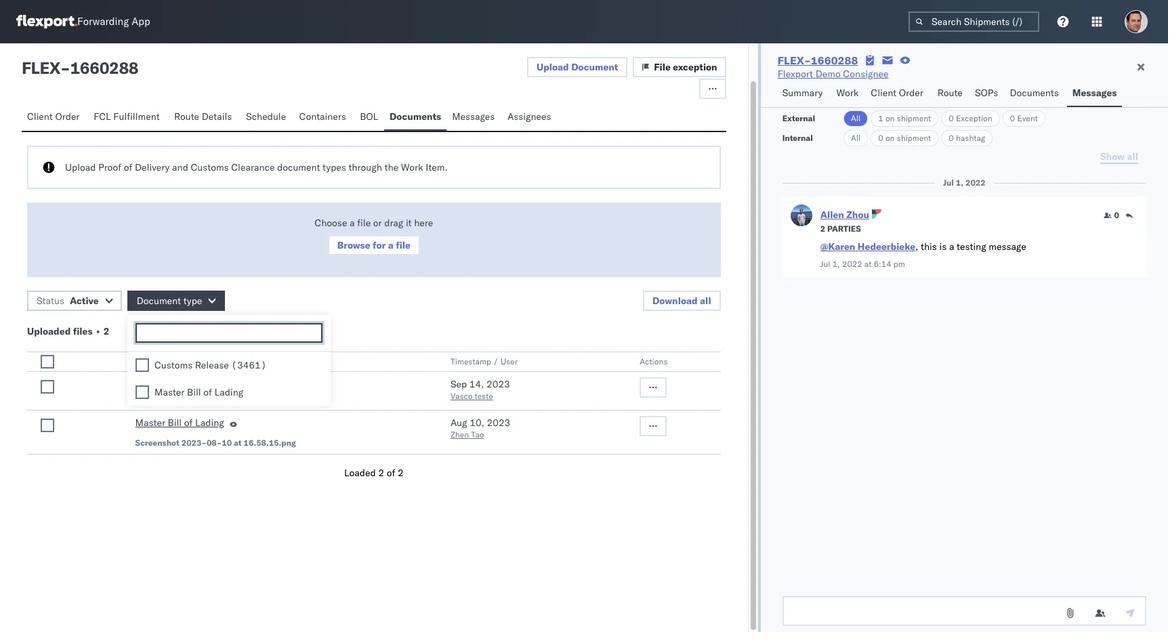 Task type: describe. For each thing, give the bounding box(es) containing it.
tao
[[471, 430, 484, 440]]

work inside button
[[837, 87, 859, 99]]

fcl fulfillment button
[[88, 104, 169, 131]]

9.11.30
[[244, 394, 274, 404]]

containers button
[[294, 104, 355, 131]]

here
[[414, 217, 433, 229]]

loaded
[[344, 467, 376, 479]]

0 horizontal spatial documents button
[[384, 104, 447, 131]]

-
[[60, 58, 70, 78]]

0 for 0 on shipment
[[878, 133, 884, 143]]

1 horizontal spatial messages button
[[1067, 81, 1122, 107]]

is
[[940, 241, 947, 253]]

flex-1660288 link
[[778, 54, 858, 67]]

,
[[916, 241, 918, 253]]

bol
[[360, 110, 378, 123]]

document for type
[[135, 356, 175, 367]]

jul inside @karen hedeerbieke , this is a testing message jul 1, 2022 at 6:14 pm
[[820, 259, 831, 269]]

client for right 'client order' button
[[871, 87, 897, 99]]

file inside button
[[396, 239, 411, 251]]

document
[[277, 161, 320, 173]]

10
[[222, 438, 232, 448]]

types
[[323, 161, 346, 173]]

1 vertical spatial lading
[[195, 417, 224, 429]]

file exception
[[654, 61, 717, 73]]

customs release (3461) screenshot 2023-09-13 at 9.11.30 am.png
[[135, 378, 306, 404]]

1 horizontal spatial jul
[[943, 178, 954, 188]]

forwarding
[[77, 15, 129, 28]]

status active
[[37, 295, 99, 307]]

work button
[[831, 81, 866, 107]]

documents for documents button to the left
[[390, 110, 441, 123]]

upload document
[[537, 61, 618, 73]]

active
[[70, 295, 99, 307]]

2 / from the left
[[493, 356, 498, 367]]

filename
[[205, 356, 240, 367]]

am.png
[[276, 394, 306, 404]]

1 / from the left
[[198, 356, 203, 367]]

the
[[385, 161, 399, 173]]

route details button
[[169, 104, 241, 131]]

summary
[[782, 87, 823, 99]]

uploaded
[[27, 325, 71, 337]]

parties
[[827, 224, 861, 234]]

a inside button
[[388, 239, 394, 251]]

document type button
[[127, 291, 225, 311]]

08-
[[207, 438, 222, 448]]

∙
[[95, 325, 101, 337]]

on for 1
[[886, 113, 895, 123]]

0 exception
[[949, 113, 993, 123]]

14,
[[469, 378, 484, 390]]

1 horizontal spatial documents button
[[1005, 81, 1067, 107]]

allen
[[820, 209, 844, 221]]

list box containing customs release (3461)
[[127, 352, 331, 406]]

and
[[172, 161, 188, 173]]

0 horizontal spatial client order
[[27, 110, 80, 123]]

flexport demo consignee link
[[778, 67, 889, 81]]

client for 'client order' button to the left
[[27, 110, 53, 123]]

vasco
[[451, 391, 473, 401]]

file
[[654, 61, 671, 73]]

0 vertical spatial file
[[357, 217, 371, 229]]

0 horizontal spatial work
[[401, 161, 423, 173]]

assignees
[[508, 110, 551, 123]]

browse for a file button
[[328, 235, 420, 255]]

item.
[[426, 161, 448, 173]]

route for route
[[938, 87, 963, 99]]

@karen hedeerbieke button
[[820, 241, 916, 253]]

0 vertical spatial master
[[155, 386, 185, 398]]

summary button
[[777, 81, 831, 107]]

1 horizontal spatial order
[[899, 87, 924, 99]]

all
[[700, 295, 711, 307]]

of right loaded
[[387, 467, 395, 479]]

zhou
[[847, 209, 869, 221]]

bill inside list box
[[187, 386, 201, 398]]

1 horizontal spatial client order
[[871, 87, 924, 99]]

16.58.15.png
[[244, 438, 296, 448]]

timestamp / user button
[[448, 354, 613, 367]]

master bill of lading link
[[135, 416, 224, 432]]

customs release (3461)
[[155, 359, 267, 371]]

exception
[[673, 61, 717, 73]]

sops
[[975, 87, 998, 99]]

2 2023- from the top
[[181, 438, 207, 448]]

type
[[183, 295, 202, 307]]

customs for customs release (3461)
[[155, 359, 193, 371]]

customs release (3461) link
[[135, 377, 247, 394]]

proof
[[98, 161, 121, 173]]

it
[[406, 217, 412, 229]]

user
[[501, 356, 518, 367]]

browse for a file
[[337, 239, 411, 251]]

0 event
[[1010, 113, 1038, 123]]

details
[[202, 110, 232, 123]]

app
[[132, 15, 150, 28]]

0 vertical spatial 2022
[[966, 178, 986, 188]]

flexport. image
[[16, 15, 77, 28]]

at inside customs release (3461) screenshot 2023-09-13 at 9.11.30 am.png
[[234, 394, 242, 404]]

documents for documents button to the right
[[1010, 87, 1059, 99]]

upload document button
[[527, 57, 628, 77]]

10,
[[470, 417, 484, 429]]

@karen hedeerbieke , this is a testing message jul 1, 2022 at 6:14 pm
[[820, 241, 1026, 269]]

this
[[921, 241, 937, 253]]

browse
[[337, 239, 370, 251]]

of up screenshot 2023-08-10 at 16.58.15.png
[[184, 417, 193, 429]]

schedule button
[[241, 104, 294, 131]]

customs for customs release (3461) screenshot 2023-09-13 at 9.11.30 am.png
[[135, 378, 173, 390]]

files
[[73, 325, 93, 337]]

0 vertical spatial master bill of lading
[[155, 386, 243, 398]]

jul 1, 2022
[[943, 178, 986, 188]]

flex-
[[778, 54, 811, 67]]

document type / filename
[[135, 356, 240, 367]]

0 horizontal spatial order
[[55, 110, 80, 123]]

type
[[177, 356, 196, 367]]

2 parties button
[[820, 222, 861, 234]]

upload proof of delivery and customs clearance document types through the work item.
[[65, 161, 448, 173]]

2 inside 'button'
[[820, 224, 825, 234]]

(3461) for customs release (3461) screenshot 2023-09-13 at 9.11.30 am.png
[[212, 378, 247, 390]]



Task type: vqa. For each thing, say whether or not it's contained in the screenshot.
bottom the All
yes



Task type: locate. For each thing, give the bounding box(es) containing it.
a right the for
[[388, 239, 394, 251]]

1 horizontal spatial file
[[396, 239, 411, 251]]

0 horizontal spatial a
[[350, 217, 355, 229]]

0 for 0 event
[[1010, 113, 1015, 123]]

1 on shipment
[[878, 113, 931, 123]]

order
[[899, 87, 924, 99], [55, 110, 80, 123]]

2 vertical spatial customs
[[135, 378, 173, 390]]

1 all from the top
[[851, 113, 861, 123]]

0 vertical spatial lading
[[214, 386, 243, 398]]

all button left 1
[[843, 110, 868, 127]]

documents up event
[[1010, 87, 1059, 99]]

a right is
[[949, 241, 954, 253]]

1 vertical spatial 2022
[[842, 259, 862, 269]]

shipment for 1 on shipment
[[897, 113, 931, 123]]

assignees button
[[502, 104, 559, 131]]

0 vertical spatial client order
[[871, 87, 924, 99]]

1660288 down forwarding
[[70, 58, 138, 78]]

external
[[782, 113, 815, 123]]

download all button
[[643, 291, 721, 311]]

hashtag
[[956, 133, 985, 143]]

demo
[[816, 68, 841, 80]]

1 screenshot from the top
[[135, 394, 179, 404]]

2023 inside sep 14, 2023 vasco teste
[[487, 378, 510, 390]]

None text field
[[140, 328, 321, 340]]

2 all button from the top
[[843, 130, 868, 146]]

bill
[[187, 386, 201, 398], [168, 417, 182, 429]]

(3461) inside customs release (3461) screenshot 2023-09-13 at 9.11.30 am.png
[[212, 378, 247, 390]]

1 vertical spatial all
[[851, 133, 861, 143]]

2 all from the top
[[851, 133, 861, 143]]

document left type in the bottom of the page
[[135, 356, 175, 367]]

1 vertical spatial 2023
[[487, 417, 510, 429]]

2 2023 from the top
[[487, 417, 510, 429]]

1 vertical spatial work
[[401, 161, 423, 173]]

1, inside @karen hedeerbieke , this is a testing message jul 1, 2022 at 6:14 pm
[[833, 259, 840, 269]]

order up 1 on shipment
[[899, 87, 924, 99]]

route for route details
[[174, 110, 199, 123]]

0 vertical spatial work
[[837, 87, 859, 99]]

1 2023- from the top
[[181, 394, 207, 404]]

bill left 09- on the left of the page
[[187, 386, 201, 398]]

0 vertical spatial document
[[571, 61, 618, 73]]

0 vertical spatial 2023
[[487, 378, 510, 390]]

None text field
[[782, 596, 1147, 626]]

0 vertical spatial route
[[938, 87, 963, 99]]

0 horizontal spatial bill
[[168, 417, 182, 429]]

document left file
[[571, 61, 618, 73]]

all button down work button
[[843, 130, 868, 146]]

0 hashtag
[[949, 133, 985, 143]]

at left the 6:14
[[865, 259, 872, 269]]

1 vertical spatial file
[[396, 239, 411, 251]]

all button for 0
[[843, 130, 868, 146]]

on right 1
[[886, 113, 895, 123]]

release inside customs release (3461) screenshot 2023-09-13 at 9.11.30 am.png
[[176, 378, 210, 390]]

screenshot inside customs release (3461) screenshot 2023-09-13 at 9.11.30 am.png
[[135, 394, 179, 404]]

customs right and
[[191, 161, 229, 173]]

drag
[[384, 217, 403, 229]]

client order button up 1 on shipment
[[866, 81, 932, 107]]

2023 inside aug 10, 2023 zhen tao
[[487, 417, 510, 429]]

delivery
[[135, 161, 170, 173]]

flexport
[[778, 68, 813, 80]]

/ left "user"
[[493, 356, 498, 367]]

shipment
[[897, 113, 931, 123], [897, 133, 931, 143]]

all left 1
[[851, 113, 861, 123]]

(3461) up 9.11.30 on the left bottom of the page
[[231, 359, 267, 371]]

0 horizontal spatial 1660288
[[70, 58, 138, 78]]

1 all button from the top
[[843, 110, 868, 127]]

document
[[571, 61, 618, 73], [137, 295, 181, 307], [135, 356, 175, 367]]

uploaded files ∙ 2
[[27, 325, 109, 337]]

customs up customs release (3461) link
[[155, 359, 193, 371]]

0 on shipment
[[878, 133, 931, 143]]

0 vertical spatial upload
[[537, 61, 569, 73]]

release inside list box
[[195, 359, 229, 371]]

1 horizontal spatial /
[[493, 356, 498, 367]]

0 vertical spatial jul
[[943, 178, 954, 188]]

work
[[837, 87, 859, 99], [401, 161, 423, 173]]

route details
[[174, 110, 232, 123]]

release up customs release (3461) screenshot 2023-09-13 at 9.11.30 am.png at the bottom left
[[195, 359, 229, 371]]

/ right type in the bottom of the page
[[198, 356, 203, 367]]

(3461) for customs release (3461)
[[231, 359, 267, 371]]

1 horizontal spatial a
[[388, 239, 394, 251]]

0 vertical spatial documents
[[1010, 87, 1059, 99]]

shipment for 0 on shipment
[[897, 133, 931, 143]]

client down the flex at the left top of the page
[[27, 110, 53, 123]]

1 vertical spatial shipment
[[897, 133, 931, 143]]

jul down @karen on the right of page
[[820, 259, 831, 269]]

1 vertical spatial order
[[55, 110, 80, 123]]

0 for 0
[[1114, 210, 1120, 220]]

document type / filename button
[[133, 354, 423, 367]]

status
[[37, 295, 64, 307]]

release for customs release (3461)
[[195, 359, 229, 371]]

0 vertical spatial all button
[[843, 110, 868, 127]]

0 vertical spatial bill
[[187, 386, 201, 398]]

2 shipment from the top
[[897, 133, 931, 143]]

/
[[198, 356, 203, 367], [493, 356, 498, 367]]

a inside @karen hedeerbieke , this is a testing message jul 1, 2022 at 6:14 pm
[[949, 241, 954, 253]]

1 vertical spatial all button
[[843, 130, 868, 146]]

0 vertical spatial customs
[[191, 161, 229, 173]]

bill down customs release (3461) link
[[168, 417, 182, 429]]

release
[[195, 359, 229, 371], [176, 378, 210, 390]]

master up master bill of lading link
[[155, 386, 185, 398]]

2023- down master bill of lading link
[[181, 438, 207, 448]]

1 vertical spatial on
[[886, 133, 895, 143]]

route button
[[932, 81, 970, 107]]

messages for the right messages button
[[1073, 87, 1117, 99]]

1 horizontal spatial client order button
[[866, 81, 932, 107]]

file exception button
[[633, 57, 726, 77], [633, 57, 726, 77]]

file down it
[[396, 239, 411, 251]]

allen zhou button
[[820, 209, 869, 221]]

None checkbox
[[41, 355, 54, 369], [41, 380, 54, 394], [41, 355, 54, 369], [41, 380, 54, 394]]

upload left proof
[[65, 161, 96, 173]]

1 horizontal spatial upload
[[537, 61, 569, 73]]

(3461)
[[231, 359, 267, 371], [212, 378, 247, 390]]

timestamp
[[451, 356, 491, 367]]

messages for the left messages button
[[452, 110, 495, 123]]

1 on from the top
[[886, 113, 895, 123]]

0 vertical spatial order
[[899, 87, 924, 99]]

of
[[124, 161, 132, 173], [203, 386, 212, 398], [184, 417, 193, 429], [387, 467, 395, 479]]

1 vertical spatial master
[[135, 417, 165, 429]]

1 horizontal spatial client
[[871, 87, 897, 99]]

choose
[[315, 217, 347, 229]]

2 horizontal spatial a
[[949, 241, 954, 253]]

1 horizontal spatial route
[[938, 87, 963, 99]]

aug 10, 2023 zhen tao
[[451, 417, 510, 440]]

route up 0 exception
[[938, 87, 963, 99]]

order left fcl
[[55, 110, 80, 123]]

on for 0
[[886, 133, 895, 143]]

@karen
[[820, 241, 855, 253]]

0 horizontal spatial 2022
[[842, 259, 862, 269]]

message
[[989, 241, 1026, 253]]

customs down document type / filename
[[135, 378, 173, 390]]

route left details at the top
[[174, 110, 199, 123]]

flex
[[22, 58, 60, 78]]

1 shipment from the top
[[897, 113, 931, 123]]

2023- inside customs release (3461) screenshot 2023-09-13 at 9.11.30 am.png
[[181, 394, 207, 404]]

2 screenshot from the top
[[135, 438, 179, 448]]

upload for upload proof of delivery and customs clearance document types through the work item.
[[65, 161, 96, 173]]

file
[[357, 217, 371, 229], [396, 239, 411, 251]]

1 vertical spatial 2023-
[[181, 438, 207, 448]]

2023 right "10,"
[[487, 417, 510, 429]]

1 vertical spatial screenshot
[[135, 438, 179, 448]]

0 horizontal spatial messages
[[452, 110, 495, 123]]

upload inside button
[[537, 61, 569, 73]]

documents
[[1010, 87, 1059, 99], [390, 110, 441, 123]]

0 horizontal spatial client
[[27, 110, 53, 123]]

2023 for aug 10, 2023
[[487, 417, 510, 429]]

document type
[[137, 295, 202, 307]]

0 vertical spatial at
[[865, 259, 872, 269]]

0 horizontal spatial messages button
[[447, 104, 502, 131]]

1, down 0 hashtag
[[956, 178, 964, 188]]

1 vertical spatial client
[[27, 110, 53, 123]]

all for 1
[[851, 113, 861, 123]]

client order up 1 on shipment
[[871, 87, 924, 99]]

1660288
[[811, 54, 858, 67], [70, 58, 138, 78]]

0 vertical spatial release
[[195, 359, 229, 371]]

1660288 up flexport demo consignee
[[811, 54, 858, 67]]

1 horizontal spatial documents
[[1010, 87, 1059, 99]]

route
[[938, 87, 963, 99], [174, 110, 199, 123]]

forwarding app
[[77, 15, 150, 28]]

sep 14, 2023 vasco teste
[[451, 378, 510, 401]]

0 horizontal spatial documents
[[390, 110, 441, 123]]

fulfillment
[[113, 110, 160, 123]]

documents right bol button
[[390, 110, 441, 123]]

1 vertical spatial route
[[174, 110, 199, 123]]

client order button left fcl
[[22, 104, 88, 131]]

client order left fcl
[[27, 110, 80, 123]]

all down work button
[[851, 133, 861, 143]]

internal
[[782, 133, 813, 143]]

1 horizontal spatial 2022
[[966, 178, 986, 188]]

0 vertical spatial on
[[886, 113, 895, 123]]

1 vertical spatial 1,
[[833, 259, 840, 269]]

of right proof
[[124, 161, 132, 173]]

all for 0
[[851, 133, 861, 143]]

2022 inside @karen hedeerbieke , this is a testing message jul 1, 2022 at 6:14 pm
[[842, 259, 862, 269]]

documents button
[[1005, 81, 1067, 107], [384, 104, 447, 131]]

0 inside button
[[1114, 210, 1120, 220]]

0 vertical spatial shipment
[[897, 113, 931, 123]]

messages button
[[1067, 81, 1122, 107], [447, 104, 502, 131]]

1 horizontal spatial bill
[[187, 386, 201, 398]]

customs inside customs release (3461) screenshot 2023-09-13 at 9.11.30 am.png
[[135, 378, 173, 390]]

1 2023 from the top
[[487, 378, 510, 390]]

work right the
[[401, 161, 423, 173]]

master down customs release (3461) link
[[135, 417, 165, 429]]

1 vertical spatial (3461)
[[212, 378, 247, 390]]

0 vertical spatial all
[[851, 113, 861, 123]]

file left or
[[357, 217, 371, 229]]

screenshot up master bill of lading link
[[135, 394, 179, 404]]

0 vertical spatial screenshot
[[135, 394, 179, 404]]

loaded 2 of 2
[[344, 467, 404, 479]]

through
[[349, 161, 382, 173]]

messages
[[1073, 87, 1117, 99], [452, 110, 495, 123]]

of left 13 at the left of page
[[203, 386, 212, 398]]

0 horizontal spatial client order button
[[22, 104, 88, 131]]

download
[[653, 295, 698, 307]]

0 horizontal spatial /
[[198, 356, 203, 367]]

at right 13 at the left of page
[[234, 394, 242, 404]]

1 vertical spatial client order
[[27, 110, 80, 123]]

for
[[373, 239, 386, 251]]

screenshot down master bill of lading link
[[135, 438, 179, 448]]

allen zhou
[[820, 209, 869, 221]]

document for type
[[137, 295, 181, 307]]

jul down 0 hashtag
[[943, 178, 954, 188]]

1 vertical spatial messages
[[452, 110, 495, 123]]

at inside @karen hedeerbieke , this is a testing message jul 1, 2022 at 6:14 pm
[[865, 259, 872, 269]]

(3461) up 13 at the left of page
[[212, 378, 247, 390]]

2023 for sep 14, 2023
[[487, 378, 510, 390]]

1 vertical spatial jul
[[820, 259, 831, 269]]

0 horizontal spatial 1,
[[833, 259, 840, 269]]

1 vertical spatial customs
[[155, 359, 193, 371]]

release for customs release (3461) screenshot 2023-09-13 at 9.11.30 am.png
[[176, 378, 210, 390]]

forwarding app link
[[16, 15, 150, 28]]

2022 down @karen on the right of page
[[842, 259, 862, 269]]

master bill of lading
[[155, 386, 243, 398], [135, 417, 224, 429]]

0 vertical spatial 2023-
[[181, 394, 207, 404]]

2 vertical spatial at
[[234, 438, 242, 448]]

0 button
[[1104, 210, 1120, 221]]

testing
[[957, 241, 987, 253]]

0 vertical spatial messages
[[1073, 87, 1117, 99]]

containers
[[299, 110, 346, 123]]

document inside button
[[137, 295, 181, 307]]

work down flexport demo consignee
[[837, 87, 859, 99]]

screenshot 2023-08-10 at 16.58.15.png
[[135, 438, 296, 448]]

on down 1 on shipment
[[886, 133, 895, 143]]

2 vertical spatial document
[[135, 356, 175, 367]]

master bill of lading down "customs release (3461)"
[[155, 386, 243, 398]]

1 vertical spatial upload
[[65, 161, 96, 173]]

0 vertical spatial (3461)
[[231, 359, 267, 371]]

0 horizontal spatial route
[[174, 110, 199, 123]]

lading left 9.11.30 on the left bottom of the page
[[214, 386, 243, 398]]

2 parties
[[820, 224, 861, 234]]

1 horizontal spatial 1660288
[[811, 54, 858, 67]]

lading up 08-
[[195, 417, 224, 429]]

pm
[[894, 259, 905, 269]]

on
[[886, 113, 895, 123], [886, 133, 895, 143]]

a
[[350, 217, 355, 229], [388, 239, 394, 251], [949, 241, 954, 253]]

2023- up master bill of lading link
[[181, 394, 207, 404]]

list box
[[127, 352, 331, 406]]

2022 down hashtag
[[966, 178, 986, 188]]

13
[[222, 394, 232, 404]]

consignee
[[843, 68, 889, 80]]

upload up assignees
[[537, 61, 569, 73]]

1 horizontal spatial messages
[[1073, 87, 1117, 99]]

0 horizontal spatial file
[[357, 217, 371, 229]]

master bill of lading down customs release (3461) link
[[135, 417, 224, 429]]

documents button right bol
[[384, 104, 447, 131]]

event
[[1017, 113, 1038, 123]]

1 vertical spatial documents
[[390, 110, 441, 123]]

1 vertical spatial at
[[234, 394, 242, 404]]

1, down @karen on the right of page
[[833, 259, 840, 269]]

None checkbox
[[136, 358, 149, 372], [136, 386, 149, 399], [41, 419, 54, 432], [136, 358, 149, 372], [136, 386, 149, 399], [41, 419, 54, 432]]

0 vertical spatial client
[[871, 87, 897, 99]]

1 vertical spatial document
[[137, 295, 181, 307]]

shipment down 1 on shipment
[[897, 133, 931, 143]]

upload for upload document
[[537, 61, 569, 73]]

jul
[[943, 178, 954, 188], [820, 259, 831, 269]]

2023 up teste
[[487, 378, 510, 390]]

all button for 1
[[843, 110, 868, 127]]

1 horizontal spatial 1,
[[956, 178, 964, 188]]

6:14
[[874, 259, 892, 269]]

teste
[[475, 391, 493, 401]]

client up 1
[[871, 87, 897, 99]]

1 vertical spatial release
[[176, 378, 210, 390]]

document left type
[[137, 295, 181, 307]]

0 horizontal spatial jul
[[820, 259, 831, 269]]

shipment up 0 on shipment on the top right
[[897, 113, 931, 123]]

1 vertical spatial bill
[[168, 417, 182, 429]]

0 vertical spatial 1,
[[956, 178, 964, 188]]

release down document type / filename
[[176, 378, 210, 390]]

0 for 0 hashtag
[[949, 133, 954, 143]]

customs
[[191, 161, 229, 173], [155, 359, 193, 371], [135, 378, 173, 390]]

flex-1660288
[[778, 54, 858, 67]]

0 horizontal spatial upload
[[65, 161, 96, 173]]

1 horizontal spatial work
[[837, 87, 859, 99]]

at right 10 on the left bottom of the page
[[234, 438, 242, 448]]

Search Shipments (/) text field
[[909, 12, 1040, 32]]

a right choose
[[350, 217, 355, 229]]

aug
[[451, 417, 467, 429]]

documents button up event
[[1005, 81, 1067, 107]]

0 for 0 exception
[[949, 113, 954, 123]]

clearance
[[231, 161, 275, 173]]

1 vertical spatial master bill of lading
[[135, 417, 224, 429]]

2 on from the top
[[886, 133, 895, 143]]



